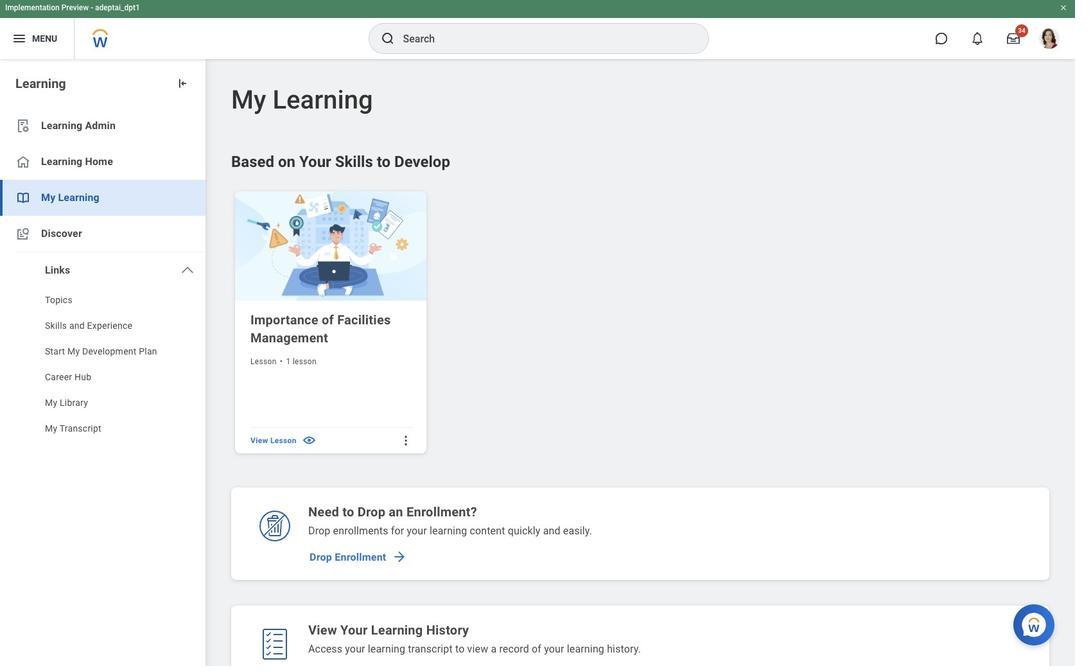 Task type: vqa. For each thing, say whether or not it's contained in the screenshot.
Collapse Image
no



Task type: describe. For each thing, give the bounding box(es) containing it.
enrollment?
[[407, 504, 477, 520]]

drop enrollment link
[[305, 544, 410, 570]]

history.
[[607, 643, 641, 656]]

based
[[231, 153, 274, 171]]

career hub link
[[0, 366, 206, 391]]

1
[[286, 357, 291, 366]]

learning home
[[41, 156, 113, 168]]

based on your skills to develop
[[231, 153, 450, 171]]

your inside view your learning history access your learning transcript to view a record of your learning history.
[[341, 623, 368, 638]]

learning inside need to drop an enrollment? drop enrollments for your learning content quickly and easily.
[[430, 525, 467, 537]]

my right book open image
[[41, 192, 56, 204]]

my left library
[[45, 398, 57, 408]]

my library
[[45, 398, 88, 408]]

list containing topics
[[0, 289, 206, 443]]

lesson
[[293, 357, 317, 366]]

record
[[500, 643, 530, 656]]

and inside "link"
[[69, 321, 85, 331]]

visible image
[[302, 433, 317, 448]]

transformation import image
[[176, 77, 189, 90]]

drop inside drop enrollment link
[[310, 551, 332, 563]]

enrollments
[[333, 525, 389, 537]]

importance of facilities management
[[251, 312, 391, 346]]

view
[[468, 643, 489, 656]]

need to drop an enrollment? drop enrollments for your learning content quickly and easily.
[[308, 504, 593, 537]]

start
[[45, 346, 65, 357]]

experience
[[87, 321, 133, 331]]

chevron up image
[[180, 263, 195, 278]]

home
[[85, 156, 113, 168]]

enrollment
[[335, 551, 387, 563]]

start my development plan
[[45, 346, 157, 357]]

history
[[427, 623, 469, 638]]

view your learning history access your learning transcript to view a record of your learning history.
[[308, 623, 641, 656]]

management
[[251, 330, 328, 346]]

0 horizontal spatial your
[[345, 643, 365, 656]]

career
[[45, 372, 72, 382]]

develop
[[395, 153, 450, 171]]

of inside importance of facilities management
[[322, 312, 334, 328]]

home image
[[15, 154, 31, 170]]

learning inside view your learning history access your learning transcript to view a record of your learning history.
[[371, 623, 423, 638]]

34 button
[[1000, 24, 1029, 53]]

-
[[91, 3, 93, 12]]

learning admin
[[41, 120, 116, 132]]

menu
[[32, 33, 57, 43]]

admin
[[85, 120, 116, 132]]

discover
[[41, 228, 82, 240]]

drop enrollment
[[310, 551, 387, 563]]

links button
[[0, 253, 206, 289]]

discover link
[[0, 216, 206, 252]]

view for lesson
[[251, 436, 268, 445]]

importance
[[251, 312, 319, 328]]

1 vertical spatial lesson
[[271, 436, 297, 445]]

plan
[[139, 346, 157, 357]]

need
[[308, 504, 339, 520]]

my library link
[[0, 391, 206, 417]]

links
[[45, 264, 70, 276]]

profile logan mcneil image
[[1040, 28, 1060, 51]]

view lesson
[[251, 436, 297, 445]]

an
[[389, 504, 403, 520]]

career hub
[[45, 372, 91, 382]]

justify image
[[12, 31, 27, 46]]

close environment banner image
[[1060, 4, 1068, 12]]

development
[[82, 346, 137, 357]]

facilities
[[338, 312, 391, 328]]

0 horizontal spatial learning
[[368, 643, 406, 656]]

adeptai_dpt1
[[95, 3, 140, 12]]

content
[[470, 525, 506, 537]]

0 horizontal spatial my learning
[[41, 192, 100, 204]]

0 vertical spatial your
[[299, 153, 331, 171]]



Task type: locate. For each thing, give the bounding box(es) containing it.
topics
[[45, 295, 73, 305]]

lesson left 1 on the bottom
[[251, 357, 277, 366]]

2 vertical spatial drop
[[310, 551, 332, 563]]

my transcript
[[45, 424, 101, 434]]

1 vertical spatial your
[[341, 623, 368, 638]]

my transcript link
[[0, 417, 206, 443]]

and inside need to drop an enrollment? drop enrollments for your learning content quickly and easily.
[[544, 525, 561, 537]]

topics link
[[0, 289, 206, 314]]

your right record
[[544, 643, 565, 656]]

1 vertical spatial drop
[[308, 525, 331, 537]]

learning left 'transcript'
[[368, 643, 406, 656]]

my learning link
[[0, 180, 206, 216]]

easily.
[[564, 525, 593, 537]]

your right for
[[407, 525, 427, 537]]

1 vertical spatial my learning
[[41, 192, 100, 204]]

lesson
[[251, 357, 277, 366], [271, 436, 297, 445]]

access
[[308, 643, 343, 656]]

hub
[[75, 372, 91, 382]]

2 list from the top
[[0, 289, 206, 443]]

to left view
[[456, 643, 465, 656]]

1 vertical spatial of
[[532, 643, 542, 656]]

1 vertical spatial skills
[[45, 321, 67, 331]]

1 horizontal spatial your
[[341, 623, 368, 638]]

your inside need to drop an enrollment? drop enrollments for your learning content quickly and easily.
[[407, 525, 427, 537]]

1 horizontal spatial and
[[544, 525, 561, 537]]

skills and experience
[[45, 321, 133, 331]]

quickly
[[508, 525, 541, 537]]

0 horizontal spatial your
[[299, 153, 331, 171]]

my learning down learning home at the top
[[41, 192, 100, 204]]

1 horizontal spatial skills
[[335, 153, 373, 171]]

2 horizontal spatial learning
[[567, 643, 605, 656]]

menu banner
[[0, 0, 1076, 59]]

2 horizontal spatial your
[[544, 643, 565, 656]]

search image
[[380, 31, 396, 46]]

list containing learning admin
[[0, 108, 206, 443]]

report parameter image
[[15, 118, 31, 134]]

and
[[69, 321, 85, 331], [544, 525, 561, 537]]

book open image
[[15, 190, 31, 206]]

of
[[322, 312, 334, 328], [532, 643, 542, 656]]

my right start
[[68, 346, 80, 357]]

skills inside "link"
[[45, 321, 67, 331]]

learning left history.
[[567, 643, 605, 656]]

1 list from the top
[[0, 108, 206, 443]]

1 horizontal spatial view
[[308, 623, 337, 638]]

drop
[[358, 504, 386, 520], [308, 525, 331, 537], [310, 551, 332, 563]]

to inside need to drop an enrollment? drop enrollments for your learning content quickly and easily.
[[343, 504, 354, 520]]

learning home link
[[0, 144, 206, 180]]

to inside view your learning history access your learning transcript to view a record of your learning history.
[[456, 643, 465, 656]]

0 vertical spatial skills
[[335, 153, 373, 171]]

skills and experience link
[[0, 314, 206, 340]]

view
[[251, 436, 268, 445], [308, 623, 337, 638]]

1 horizontal spatial my learning
[[231, 85, 373, 115]]

your up access
[[341, 623, 368, 638]]

learning down 'enrollment?'
[[430, 525, 467, 537]]

lesson left "visible" image
[[271, 436, 297, 445]]

your right on
[[299, 153, 331, 171]]

a
[[491, 643, 497, 656]]

0 vertical spatial of
[[322, 312, 334, 328]]

view for your
[[308, 623, 337, 638]]

0 vertical spatial my learning
[[231, 85, 373, 115]]

and left easily.
[[544, 525, 561, 537]]

implementation preview -   adeptai_dpt1
[[5, 3, 140, 12]]

1 horizontal spatial your
[[407, 525, 427, 537]]

1 horizontal spatial to
[[377, 153, 391, 171]]

for
[[391, 525, 404, 537]]

preview
[[61, 3, 89, 12]]

your right access
[[345, 643, 365, 656]]

skills
[[335, 153, 373, 171], [45, 321, 67, 331]]

34
[[1019, 27, 1026, 34]]

importance of facilities management link
[[251, 311, 414, 347]]

your
[[407, 525, 427, 537], [345, 643, 365, 656], [544, 643, 565, 656]]

my learning
[[231, 85, 373, 115], [41, 192, 100, 204]]

drop down the need
[[308, 525, 331, 537]]

my inside "link"
[[68, 346, 80, 357]]

your
[[299, 153, 331, 171], [341, 623, 368, 638]]

1 vertical spatial to
[[343, 504, 354, 520]]

related actions vertical image
[[400, 434, 413, 447]]

of right record
[[532, 643, 542, 656]]

and down the topics
[[69, 321, 85, 331]]

0 vertical spatial drop
[[358, 504, 386, 520]]

my learning up on
[[231, 85, 373, 115]]

0 vertical spatial lesson
[[251, 357, 277, 366]]

learning admin link
[[0, 108, 206, 144]]

transcript
[[60, 424, 101, 434]]

to up enrollments
[[343, 504, 354, 520]]

0 horizontal spatial of
[[322, 312, 334, 328]]

menu button
[[0, 18, 74, 59]]

2 vertical spatial to
[[456, 643, 465, 656]]

0 vertical spatial to
[[377, 153, 391, 171]]

0 vertical spatial view
[[251, 436, 268, 445]]

of left facilities
[[322, 312, 334, 328]]

on
[[278, 153, 296, 171]]

1 horizontal spatial of
[[532, 643, 542, 656]]

Search Workday  search field
[[403, 24, 682, 53]]

1 vertical spatial and
[[544, 525, 561, 537]]

0 horizontal spatial skills
[[45, 321, 67, 331]]

list
[[0, 108, 206, 443], [0, 289, 206, 443]]

0 horizontal spatial to
[[343, 504, 354, 520]]

notifications large image
[[972, 32, 985, 45]]

0 horizontal spatial view
[[251, 436, 268, 445]]

my
[[231, 85, 266, 115], [41, 192, 56, 204], [68, 346, 80, 357], [45, 398, 57, 408], [45, 424, 57, 434]]

drop up enrollments
[[358, 504, 386, 520]]

to
[[377, 153, 391, 171], [343, 504, 354, 520], [456, 643, 465, 656]]

view inside view your learning history access your learning transcript to view a record of your learning history.
[[308, 623, 337, 638]]

my left transcript
[[45, 424, 57, 434]]

0 horizontal spatial and
[[69, 321, 85, 331]]

2 horizontal spatial to
[[456, 643, 465, 656]]

arrow right image
[[392, 549, 407, 565]]

1 vertical spatial view
[[308, 623, 337, 638]]

0 vertical spatial and
[[69, 321, 85, 331]]

of inside view your learning history access your learning transcript to view a record of your learning history.
[[532, 643, 542, 656]]

implementation
[[5, 3, 60, 12]]

learning
[[430, 525, 467, 537], [368, 643, 406, 656], [567, 643, 605, 656]]

learning
[[15, 76, 66, 91], [273, 85, 373, 115], [41, 120, 82, 132], [41, 156, 82, 168], [58, 192, 100, 204], [371, 623, 423, 638]]

view up access
[[308, 623, 337, 638]]

view left "visible" image
[[251, 436, 268, 445]]

1 horizontal spatial learning
[[430, 525, 467, 537]]

library
[[60, 398, 88, 408]]

transcript
[[408, 643, 453, 656]]

drop left the enrollment
[[310, 551, 332, 563]]

to left develop
[[377, 153, 391, 171]]

1 lesson
[[286, 357, 317, 366]]

start my development plan link
[[0, 340, 206, 366]]

inbox large image
[[1008, 32, 1021, 45]]

my up based on the left top of page
[[231, 85, 266, 115]]



